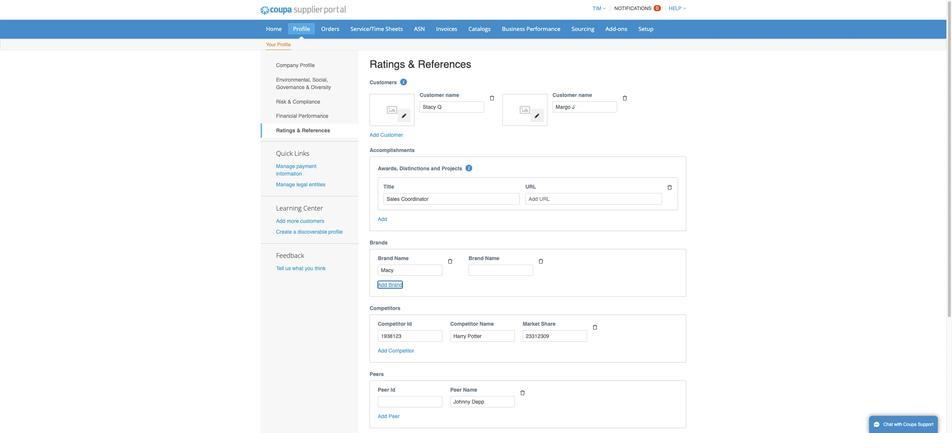 Task type: describe. For each thing, give the bounding box(es) containing it.
add peer
[[378, 414, 400, 420]]

1 horizontal spatial ratings
[[370, 58, 405, 70]]

1 change image image from the left
[[402, 113, 407, 119]]

environmental, social, governance & diversity link
[[260, 73, 358, 95]]

peers
[[370, 372, 384, 378]]

company profile link
[[260, 58, 358, 73]]

sourcing
[[572, 25, 595, 32]]

ratings & references link
[[260, 123, 358, 138]]

business
[[502, 25, 525, 32]]

Market Share text field
[[523, 331, 587, 342]]

add-ons link
[[601, 23, 632, 34]]

create
[[276, 229, 292, 235]]

2 change image image from the left
[[535, 113, 540, 119]]

home
[[266, 25, 282, 32]]

tell us what you think
[[276, 266, 326, 272]]

customer inside button
[[380, 132, 403, 138]]

you
[[305, 266, 313, 272]]

add button
[[378, 216, 387, 223]]

add for add
[[378, 217, 387, 223]]

and
[[431, 166, 440, 172]]

chat
[[884, 423, 893, 428]]

your
[[266, 42, 276, 47]]

help
[[669, 6, 682, 11]]

Competitor Name text field
[[450, 331, 515, 342]]

links
[[294, 149, 309, 158]]

projects
[[442, 166, 462, 172]]

invoices link
[[431, 23, 462, 34]]

peer name
[[450, 388, 477, 394]]

governance
[[276, 84, 305, 90]]

awards, distinctions and projects
[[378, 166, 462, 172]]

catalogs link
[[464, 23, 496, 34]]

add brand
[[378, 282, 403, 288]]

id for peer id
[[391, 388, 395, 394]]

ons
[[618, 25, 627, 32]]

tell us what you think button
[[276, 265, 326, 273]]

1 vertical spatial ratings
[[276, 128, 295, 134]]

feedback
[[276, 251, 304, 260]]

asn link
[[409, 23, 430, 34]]

Peer Id text field
[[378, 397, 443, 408]]

URL text field
[[526, 194, 662, 205]]

0 horizontal spatial ratings & references
[[276, 128, 330, 134]]

peer for peer id
[[378, 388, 389, 394]]

setup
[[639, 25, 654, 32]]

company profile
[[276, 62, 315, 68]]

tim link
[[590, 6, 606, 11]]

add for add more customers
[[276, 218, 285, 224]]

1 brand name text field from the left
[[378, 265, 443, 277]]

additional information image
[[466, 165, 473, 172]]

financial performance
[[276, 113, 328, 119]]

0 vertical spatial profile
[[293, 25, 310, 32]]

think
[[315, 266, 326, 272]]

quick
[[276, 149, 293, 158]]

logo image for first 'change image' from the left
[[374, 98, 411, 123]]

coupa
[[904, 423, 917, 428]]

service/time sheets
[[351, 25, 403, 32]]

add competitor button
[[378, 348, 414, 355]]

center
[[303, 204, 323, 213]]

brands
[[370, 240, 388, 246]]

risk & compliance link
[[260, 95, 358, 109]]

what
[[292, 266, 303, 272]]

chat with coupa support
[[884, 423, 934, 428]]

asn
[[414, 25, 425, 32]]

& inside environmental, social, governance & diversity
[[306, 84, 310, 90]]

competitor inside add competitor button
[[389, 348, 414, 354]]

manage for manage legal entities
[[276, 182, 295, 188]]

add more customers
[[276, 218, 324, 224]]

add for add peer
[[378, 414, 387, 420]]

profile link
[[288, 23, 315, 34]]

compliance
[[293, 99, 320, 105]]

id for competitor id
[[407, 322, 412, 328]]

your profile
[[266, 42, 291, 47]]

profile for company profile
[[300, 62, 315, 68]]

add peer button
[[378, 414, 400, 421]]

add-ons
[[606, 25, 627, 32]]

financial performance link
[[260, 109, 358, 123]]

invoices
[[436, 25, 457, 32]]

learning
[[276, 204, 302, 213]]

manage payment information link
[[276, 163, 317, 177]]

create a discoverable profile link
[[276, 229, 343, 235]]

url
[[526, 184, 536, 190]]

add customer
[[370, 132, 403, 138]]

& right risk
[[288, 99, 291, 105]]

logo image for 2nd 'change image' from left
[[506, 98, 544, 123]]

add more customers link
[[276, 218, 324, 224]]

manage legal entities
[[276, 182, 326, 188]]

customer name text field for first 'change image' from the left
[[420, 101, 484, 113]]

Peer Name text field
[[450, 397, 515, 408]]

customers
[[300, 218, 324, 224]]



Task type: vqa. For each thing, say whether or not it's contained in the screenshot.
5th heading from the top
no



Task type: locate. For each thing, give the bounding box(es) containing it.
sourcing link
[[567, 23, 599, 34]]

1 horizontal spatial customer name
[[553, 92, 592, 98]]

0 vertical spatial manage
[[276, 163, 295, 169]]

legal
[[296, 182, 308, 188]]

0 horizontal spatial customer name
[[420, 92, 459, 98]]

0 horizontal spatial performance
[[299, 113, 328, 119]]

support
[[918, 423, 934, 428]]

ratings
[[370, 58, 405, 70], [276, 128, 295, 134]]

orders
[[321, 25, 339, 32]]

peer up peer name text field
[[450, 388, 462, 394]]

profile
[[328, 229, 343, 235]]

& left diversity
[[306, 84, 310, 90]]

competitor down competitors
[[378, 322, 406, 328]]

financial
[[276, 113, 297, 119]]

1 horizontal spatial performance
[[527, 25, 561, 32]]

diversity
[[311, 84, 331, 90]]

1 logo image from the left
[[374, 98, 411, 123]]

Title text field
[[384, 194, 520, 205]]

profile
[[293, 25, 310, 32], [277, 42, 291, 47], [300, 62, 315, 68]]

1 brand name from the left
[[378, 256, 409, 262]]

market share
[[523, 322, 556, 328]]

id up the 'peer id' text box
[[391, 388, 395, 394]]

environmental, social, governance & diversity
[[276, 77, 331, 90]]

ratings & references up additional information icon
[[370, 58, 471, 70]]

awards,
[[378, 166, 398, 172]]

add for add customer
[[370, 132, 379, 138]]

references down financial performance "link"
[[302, 128, 330, 134]]

references down invoices
[[418, 58, 471, 70]]

manage legal entities link
[[276, 182, 326, 188]]

additional information image
[[400, 79, 407, 85]]

add up create
[[276, 218, 285, 224]]

2 customer name from the left
[[553, 92, 592, 98]]

2 brand name from the left
[[469, 256, 499, 262]]

2 customer name text field from the left
[[553, 101, 617, 113]]

manage inside the 'manage payment information'
[[276, 163, 295, 169]]

navigation
[[590, 1, 686, 16]]

add down peer id
[[378, 414, 387, 420]]

customers
[[370, 79, 397, 85]]

profile down coupa supplier portal image
[[293, 25, 310, 32]]

customer for first 'change image' from the left
[[420, 92, 444, 98]]

profile up 'environmental, social, governance & diversity' link
[[300, 62, 315, 68]]

1 customer name from the left
[[420, 92, 459, 98]]

2 vertical spatial profile
[[300, 62, 315, 68]]

performance inside financial performance "link"
[[299, 113, 328, 119]]

payment
[[296, 163, 317, 169]]

0 horizontal spatial brand name
[[378, 256, 409, 262]]

add-
[[606, 25, 618, 32]]

add for add competitor
[[378, 348, 387, 354]]

brand
[[378, 256, 393, 262], [469, 256, 484, 262], [389, 282, 403, 288]]

notifications 0
[[615, 5, 659, 11]]

name
[[394, 256, 409, 262], [485, 256, 499, 262], [480, 322, 494, 328], [463, 388, 477, 394]]

peer for peer name
[[450, 388, 462, 394]]

competitor for competitor name
[[450, 322, 478, 328]]

chat with coupa support button
[[869, 417, 938, 434]]

0 horizontal spatial change image image
[[402, 113, 407, 119]]

1 vertical spatial ratings & references
[[276, 128, 330, 134]]

peer down the 'peer id' text box
[[389, 414, 400, 420]]

competitor up competitor name text box
[[450, 322, 478, 328]]

distinctions
[[400, 166, 430, 172]]

1 horizontal spatial name
[[579, 92, 592, 98]]

manage for manage payment information
[[276, 163, 295, 169]]

Brand Name text field
[[378, 265, 443, 277], [469, 265, 533, 277]]

coupa supplier portal image
[[255, 1, 351, 20]]

id up competitor id text field
[[407, 322, 412, 328]]

1 horizontal spatial id
[[407, 322, 412, 328]]

ratings & references
[[370, 58, 471, 70], [276, 128, 330, 134]]

with
[[894, 423, 902, 428]]

add competitor
[[378, 348, 414, 354]]

& down asn
[[408, 58, 415, 70]]

references
[[418, 58, 471, 70], [302, 128, 330, 134]]

change image image
[[402, 113, 407, 119], [535, 113, 540, 119]]

learning center
[[276, 204, 323, 213]]

name for customer name text field for first 'change image' from the left
[[446, 92, 459, 98]]

add for add brand
[[378, 282, 387, 288]]

environmental,
[[276, 77, 311, 83]]

add customer button
[[370, 132, 403, 139]]

0 vertical spatial ratings & references
[[370, 58, 471, 70]]

competitor id
[[378, 322, 412, 328]]

0 horizontal spatial customer
[[380, 132, 403, 138]]

performance for financial performance
[[299, 113, 328, 119]]

brand name
[[378, 256, 409, 262], [469, 256, 499, 262]]

accomplishments
[[370, 148, 415, 154]]

1 horizontal spatial brand name text field
[[469, 265, 533, 277]]

add up accomplishments
[[370, 132, 379, 138]]

setup link
[[634, 23, 659, 34]]

1 horizontal spatial brand name
[[469, 256, 499, 262]]

add inside button
[[378, 348, 387, 354]]

risk
[[276, 99, 286, 105]]

peer inside button
[[389, 414, 400, 420]]

1 vertical spatial manage
[[276, 182, 295, 188]]

1 horizontal spatial customer
[[420, 92, 444, 98]]

quick links
[[276, 149, 309, 158]]

performance inside business performance link
[[527, 25, 561, 32]]

1 horizontal spatial change image image
[[535, 113, 540, 119]]

1 name from the left
[[446, 92, 459, 98]]

tim
[[593, 6, 601, 11]]

add up brands
[[378, 217, 387, 223]]

notifications
[[615, 6, 652, 11]]

0 horizontal spatial id
[[391, 388, 395, 394]]

social,
[[312, 77, 328, 83]]

title
[[384, 184, 394, 190]]

add up competitors
[[378, 282, 387, 288]]

2 horizontal spatial customer
[[553, 92, 577, 98]]

0 horizontal spatial customer name text field
[[420, 101, 484, 113]]

0 vertical spatial performance
[[527, 25, 561, 32]]

add inside button
[[378, 282, 387, 288]]

ratings & references down financial performance
[[276, 128, 330, 134]]

2 brand name text field from the left
[[469, 265, 533, 277]]

0 vertical spatial ratings
[[370, 58, 405, 70]]

1 horizontal spatial references
[[418, 58, 471, 70]]

1 horizontal spatial customer name text field
[[553, 101, 617, 113]]

name for customer name text field related to 2nd 'change image' from left
[[579, 92, 592, 98]]

name
[[446, 92, 459, 98], [579, 92, 592, 98]]

competitor for competitor id
[[378, 322, 406, 328]]

1 customer name text field from the left
[[420, 101, 484, 113]]

navigation containing notifications 0
[[590, 1, 686, 16]]

1 vertical spatial references
[[302, 128, 330, 134]]

business performance link
[[497, 23, 565, 34]]

0 vertical spatial references
[[418, 58, 471, 70]]

performance up ratings & references link
[[299, 113, 328, 119]]

add brand button
[[378, 282, 403, 289]]

brand inside button
[[389, 282, 403, 288]]

customer name
[[420, 92, 459, 98], [553, 92, 592, 98]]

2 logo image from the left
[[506, 98, 544, 123]]

1 vertical spatial id
[[391, 388, 395, 394]]

references inside ratings & references link
[[302, 128, 330, 134]]

add up peers
[[378, 348, 387, 354]]

ratings down financial
[[276, 128, 295, 134]]

risk & compliance
[[276, 99, 320, 105]]

performance
[[527, 25, 561, 32], [299, 113, 328, 119]]

performance for business performance
[[527, 25, 561, 32]]

competitor down competitor id text field
[[389, 348, 414, 354]]

competitor name
[[450, 322, 494, 328]]

profile for your profile
[[277, 42, 291, 47]]

2 name from the left
[[579, 92, 592, 98]]

sheets
[[386, 25, 403, 32]]

performance right the business
[[527, 25, 561, 32]]

competitors
[[370, 306, 400, 312]]

& down financial performance
[[297, 128, 301, 134]]

1 horizontal spatial ratings & references
[[370, 58, 471, 70]]

manage down information
[[276, 182, 295, 188]]

customer
[[420, 92, 444, 98], [553, 92, 577, 98], [380, 132, 403, 138]]

catalogs
[[469, 25, 491, 32]]

0 horizontal spatial name
[[446, 92, 459, 98]]

share
[[541, 322, 556, 328]]

0 horizontal spatial logo image
[[374, 98, 411, 123]]

1 manage from the top
[[276, 163, 295, 169]]

Competitor Id text field
[[378, 331, 443, 342]]

peer
[[378, 388, 389, 394], [450, 388, 462, 394], [389, 414, 400, 420]]

more
[[287, 218, 299, 224]]

manage up information
[[276, 163, 295, 169]]

2 manage from the top
[[276, 182, 295, 188]]

1 vertical spatial profile
[[277, 42, 291, 47]]

service/time
[[351, 25, 384, 32]]

your profile link
[[266, 40, 291, 50]]

customer name text field for 2nd 'change image' from left
[[553, 101, 617, 113]]

us
[[285, 266, 291, 272]]

manage payment information
[[276, 163, 317, 177]]

information
[[276, 171, 302, 177]]

0
[[656, 5, 659, 11]]

service/time sheets link
[[346, 23, 408, 34]]

0 vertical spatial id
[[407, 322, 412, 328]]

logo image
[[374, 98, 411, 123], [506, 98, 544, 123]]

ratings up customers
[[370, 58, 405, 70]]

entities
[[309, 182, 326, 188]]

home link
[[261, 23, 287, 34]]

1 vertical spatial performance
[[299, 113, 328, 119]]

Customer name text field
[[420, 101, 484, 113], [553, 101, 617, 113]]

0 horizontal spatial ratings
[[276, 128, 295, 134]]

customer for 2nd 'change image' from left
[[553, 92, 577, 98]]

company
[[276, 62, 299, 68]]

a
[[293, 229, 296, 235]]

peer down peers
[[378, 388, 389, 394]]

0 horizontal spatial brand name text field
[[378, 265, 443, 277]]

orders link
[[316, 23, 344, 34]]

market
[[523, 322, 540, 328]]

manage
[[276, 163, 295, 169], [276, 182, 295, 188]]

1 horizontal spatial logo image
[[506, 98, 544, 123]]

0 horizontal spatial references
[[302, 128, 330, 134]]

tell
[[276, 266, 284, 272]]

profile right your
[[277, 42, 291, 47]]



